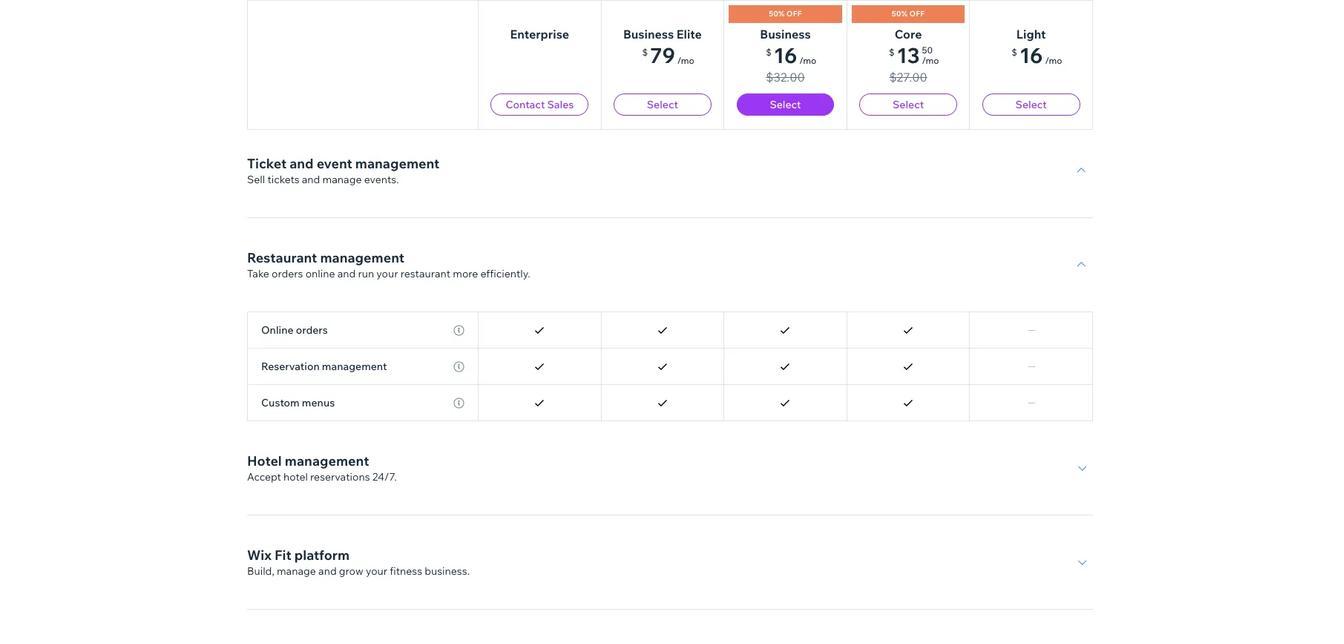 Task type: vqa. For each thing, say whether or not it's contained in the screenshot.
Professional
no



Task type: describe. For each thing, give the bounding box(es) containing it.
fit
[[275, 547, 291, 564]]

sales
[[294, 120, 318, 134]]

/mo inside "$ 16 /mo"
[[1046, 55, 1063, 66]]

2 2.5% from the left
[[652, 120, 674, 134]]

online
[[306, 267, 335, 281]]

ticket
[[286, 157, 314, 170]]

79
[[650, 42, 675, 68]]

manage inside wix fit platform build, manage and grow your fitness business.
[[277, 565, 316, 578]]

enterprise
[[510, 27, 569, 42]]

more
[[453, 267, 478, 281]]

/mo inside $ 79 /mo
[[678, 55, 695, 66]]

business for business elite
[[623, 27, 674, 42]]

restaurant
[[401, 267, 451, 281]]

platform
[[294, 547, 350, 564]]

hotel
[[247, 453, 282, 470]]

custom
[[261, 396, 300, 410]]

$ inside core $ 13 50 /mo $27.00
[[889, 47, 895, 58]]

13
[[897, 42, 920, 68]]

fitness
[[390, 565, 422, 578]]

and down "ticket"
[[302, 173, 320, 186]]

reservation
[[261, 360, 320, 373]]

hotel
[[284, 471, 308, 484]]

1 vertical spatial orders
[[296, 324, 328, 337]]

$ 79 /mo
[[642, 42, 695, 68]]

and up tickets
[[290, 155, 314, 172]]

ticket sales commission
[[261, 120, 379, 134]]

sell
[[247, 173, 265, 186]]

24/7.
[[372, 471, 397, 484]]

2 16 from the left
[[1020, 42, 1043, 68]]

online orders
[[261, 324, 328, 337]]

business elite
[[623, 27, 702, 42]]

50
[[922, 45, 933, 56]]

pass ticket fees to attendees
[[261, 157, 401, 170]]

3 2.5% from the left
[[775, 120, 797, 134]]

$ inside $ 79 /mo
[[642, 47, 648, 58]]

management for hotel
[[285, 453, 369, 470]]

and inside wix fit platform build, manage and grow your fitness business.
[[318, 565, 337, 578]]

management for restaurant
[[320, 249, 405, 267]]

hotel management accept hotel reservations 24/7.
[[247, 453, 397, 484]]

efficiently.
[[481, 267, 530, 281]]

business $ 16 /mo $32.00
[[760, 27, 817, 85]]

50% off for 16
[[769, 9, 802, 19]]

reservation management
[[261, 360, 387, 373]]

/mo inside 'business $ 16 /mo $32.00'
[[800, 55, 817, 66]]

50% off for 13
[[892, 9, 925, 19]]

reservations
[[310, 471, 370, 484]]

off for 16
[[787, 9, 802, 19]]

manage inside ticket and event management sell tickets and manage events.
[[323, 173, 362, 186]]

16 inside 'business $ 16 /mo $32.00'
[[774, 42, 797, 68]]

menus
[[302, 396, 335, 410]]



Task type: locate. For each thing, give the bounding box(es) containing it.
$
[[642, 47, 648, 58], [766, 47, 772, 58], [889, 47, 895, 58], [1012, 47, 1018, 58]]

core
[[895, 27, 922, 42]]

business for business $ 16 /mo $32.00
[[760, 27, 811, 42]]

business inside 'business $ 16 /mo $32.00'
[[760, 27, 811, 42]]

attendees
[[352, 157, 401, 170]]

orders
[[272, 267, 303, 281], [296, 324, 328, 337]]

$27.00
[[890, 70, 928, 85]]

orders down restaurant
[[272, 267, 303, 281]]

$ inside 'business $ 16 /mo $32.00'
[[766, 47, 772, 58]]

1 horizontal spatial 50% off
[[892, 9, 925, 19]]

0 horizontal spatial business
[[623, 27, 674, 42]]

light
[[1017, 27, 1046, 42]]

/mo up "$32.00"
[[800, 55, 817, 66]]

2 50% off from the left
[[892, 9, 925, 19]]

sales
[[547, 98, 574, 111]]

50%
[[769, 9, 785, 19], [892, 9, 908, 19]]

event
[[317, 155, 352, 172]]

and down platform
[[318, 565, 337, 578]]

1 horizontal spatial 50%
[[892, 9, 908, 19]]

16 down light
[[1020, 42, 1043, 68]]

tickets
[[268, 173, 300, 186]]

2 business from the left
[[760, 27, 811, 42]]

2 /mo from the left
[[800, 55, 817, 66]]

and left run
[[338, 267, 356, 281]]

select for fourth select button from right
[[647, 98, 678, 111]]

/mo right '13'
[[922, 55, 940, 66]]

contact sales button
[[491, 94, 589, 116]]

/mo down light
[[1046, 55, 1063, 66]]

ticket left sales
[[261, 120, 291, 134]]

2.5% down the contact sales button
[[529, 120, 551, 134]]

manage down to
[[323, 173, 362, 186]]

select for 3rd select button
[[893, 98, 924, 111]]

core $ 13 50 /mo $27.00
[[889, 27, 940, 85]]

management up run
[[320, 249, 405, 267]]

run
[[358, 267, 374, 281]]

ticket up sell
[[247, 155, 287, 172]]

business up 79
[[623, 27, 674, 42]]

50% off up 'business $ 16 /mo $32.00'
[[769, 9, 802, 19]]

1 vertical spatial manage
[[277, 565, 316, 578]]

/mo right 79
[[678, 55, 695, 66]]

0 vertical spatial orders
[[272, 267, 303, 281]]

2.5% down 79
[[652, 120, 674, 134]]

off up "core"
[[910, 9, 925, 19]]

2 off from the left
[[910, 9, 925, 19]]

0 horizontal spatial manage
[[277, 565, 316, 578]]

4 /mo from the left
[[1046, 55, 1063, 66]]

online
[[261, 324, 294, 337]]

select button down $27.00
[[860, 94, 958, 116]]

3 /mo from the left
[[922, 55, 940, 66]]

0 horizontal spatial off
[[787, 9, 802, 19]]

orders right online
[[296, 324, 328, 337]]

select
[[647, 98, 678, 111], [770, 98, 801, 111], [893, 98, 924, 111], [1016, 98, 1047, 111]]

50% up 'business $ 16 /mo $32.00'
[[769, 9, 785, 19]]

1 horizontal spatial 16
[[1020, 42, 1043, 68]]

management up menus
[[322, 360, 387, 373]]

off for 13
[[910, 9, 925, 19]]

1 off from the left
[[787, 9, 802, 19]]

select button down "$32.00"
[[737, 94, 835, 116]]

commission
[[321, 120, 379, 134]]

50% off up "core"
[[892, 9, 925, 19]]

0 vertical spatial manage
[[323, 173, 362, 186]]

management inside restaurant management take orders online and run your restaurant more efficiently.
[[320, 249, 405, 267]]

your inside wix fit platform build, manage and grow your fitness business.
[[366, 565, 388, 578]]

select down "$ 16 /mo" at the top
[[1016, 98, 1047, 111]]

contact
[[506, 98, 545, 111]]

orders inside restaurant management take orders online and run your restaurant more efficiently.
[[272, 267, 303, 281]]

elite
[[677, 27, 702, 42]]

0 vertical spatial your
[[377, 267, 398, 281]]

0 horizontal spatial 50%
[[769, 9, 785, 19]]

1 2.5% from the left
[[529, 120, 551, 134]]

your for wix fit platform
[[366, 565, 388, 578]]

2 select from the left
[[770, 98, 801, 111]]

0 horizontal spatial 50% off
[[769, 9, 802, 19]]

1 50% off from the left
[[769, 9, 802, 19]]

grow
[[339, 565, 364, 578]]

1 select from the left
[[647, 98, 678, 111]]

4 select button from the left
[[983, 94, 1081, 116]]

wix
[[247, 547, 272, 564]]

off
[[787, 9, 802, 19], [910, 9, 925, 19]]

ticket for and
[[247, 155, 287, 172]]

$ up "$32.00"
[[766, 47, 772, 58]]

2 select button from the left
[[737, 94, 835, 116]]

select button down 79
[[614, 94, 712, 116]]

1 horizontal spatial manage
[[323, 173, 362, 186]]

restaurant
[[247, 249, 317, 267]]

management inside ticket and event management sell tickets and manage events.
[[355, 155, 440, 172]]

fees
[[316, 157, 337, 170]]

3 select button from the left
[[860, 94, 958, 116]]

contact sales
[[506, 98, 574, 111]]

management up events.
[[355, 155, 440, 172]]

your right 'grow'
[[366, 565, 388, 578]]

management up 'reservations'
[[285, 453, 369, 470]]

2.5% down $27.00
[[898, 120, 920, 134]]

$ 16 /mo
[[1012, 42, 1063, 68]]

4 $ from the left
[[1012, 47, 1018, 58]]

1 vertical spatial your
[[366, 565, 388, 578]]

4 2.5% from the left
[[898, 120, 920, 134]]

50% for 16
[[769, 9, 785, 19]]

and
[[290, 155, 314, 172], [302, 173, 320, 186], [338, 267, 356, 281], [318, 565, 337, 578]]

$ down light
[[1012, 47, 1018, 58]]

3 $ from the left
[[889, 47, 895, 58]]

0 horizontal spatial 16
[[774, 42, 797, 68]]

/mo
[[678, 55, 695, 66], [800, 55, 817, 66], [922, 55, 940, 66], [1046, 55, 1063, 66]]

$32.00
[[766, 70, 805, 85]]

build,
[[247, 565, 275, 578]]

50% off
[[769, 9, 802, 19], [892, 9, 925, 19]]

ticket inside ticket and event management sell tickets and manage events.
[[247, 155, 287, 172]]

/mo inside core $ 13 50 /mo $27.00
[[922, 55, 940, 66]]

to
[[339, 157, 350, 170]]

business.
[[425, 565, 470, 578]]

accept
[[247, 471, 281, 484]]

select down 79
[[647, 98, 678, 111]]

management inside hotel management accept hotel reservations 24/7.
[[285, 453, 369, 470]]

2 50% from the left
[[892, 9, 908, 19]]

management for reservation
[[322, 360, 387, 373]]

business up "$32.00"
[[760, 27, 811, 42]]

select for second select button from left
[[770, 98, 801, 111]]

16
[[774, 42, 797, 68], [1020, 42, 1043, 68]]

$ inside "$ 16 /mo"
[[1012, 47, 1018, 58]]

ticket for sales
[[261, 120, 291, 134]]

take
[[247, 267, 269, 281]]

50% up "core"
[[892, 9, 908, 19]]

$ left '13'
[[889, 47, 895, 58]]

1 select button from the left
[[614, 94, 712, 116]]

select for fourth select button from the left
[[1016, 98, 1047, 111]]

3 select from the left
[[893, 98, 924, 111]]

1 horizontal spatial business
[[760, 27, 811, 42]]

pass
[[261, 157, 284, 170]]

business
[[623, 27, 674, 42], [760, 27, 811, 42]]

wix fit platform build, manage and grow your fitness business.
[[247, 547, 470, 578]]

1 business from the left
[[623, 27, 674, 42]]

1 16 from the left
[[774, 42, 797, 68]]

1 horizontal spatial off
[[910, 9, 925, 19]]

2 $ from the left
[[766, 47, 772, 58]]

1 /mo from the left
[[678, 55, 695, 66]]

0 vertical spatial ticket
[[261, 120, 291, 134]]

your
[[377, 267, 398, 281], [366, 565, 388, 578]]

restaurant management take orders online and run your restaurant more efficiently.
[[247, 249, 530, 281]]

management
[[355, 155, 440, 172], [320, 249, 405, 267], [322, 360, 387, 373], [285, 453, 369, 470]]

2.5%
[[529, 120, 551, 134], [652, 120, 674, 134], [775, 120, 797, 134], [898, 120, 920, 134]]

events.
[[364, 173, 399, 186]]

$ left 79
[[642, 47, 648, 58]]

manage down fit
[[277, 565, 316, 578]]

select button down "$ 16 /mo" at the top
[[983, 94, 1081, 116]]

4 select from the left
[[1016, 98, 1047, 111]]

your for restaurant management
[[377, 267, 398, 281]]

your right run
[[377, 267, 398, 281]]

1 50% from the left
[[769, 9, 785, 19]]

ticket and event management sell tickets and manage events.
[[247, 155, 440, 186]]

ticket
[[261, 120, 291, 134], [247, 155, 287, 172]]

1 vertical spatial ticket
[[247, 155, 287, 172]]

select button
[[614, 94, 712, 116], [737, 94, 835, 116], [860, 94, 958, 116], [983, 94, 1081, 116]]

your inside restaurant management take orders online and run your restaurant more efficiently.
[[377, 267, 398, 281]]

off up 'business $ 16 /mo $32.00'
[[787, 9, 802, 19]]

16 up "$32.00"
[[774, 42, 797, 68]]

2.5% down "$32.00"
[[775, 120, 797, 134]]

50% for 13
[[892, 9, 908, 19]]

custom menus
[[261, 396, 335, 410]]

select down "$32.00"
[[770, 98, 801, 111]]

1 $ from the left
[[642, 47, 648, 58]]

manage
[[323, 173, 362, 186], [277, 565, 316, 578]]

select down $27.00
[[893, 98, 924, 111]]

and inside restaurant management take orders online and run your restaurant more efficiently.
[[338, 267, 356, 281]]



